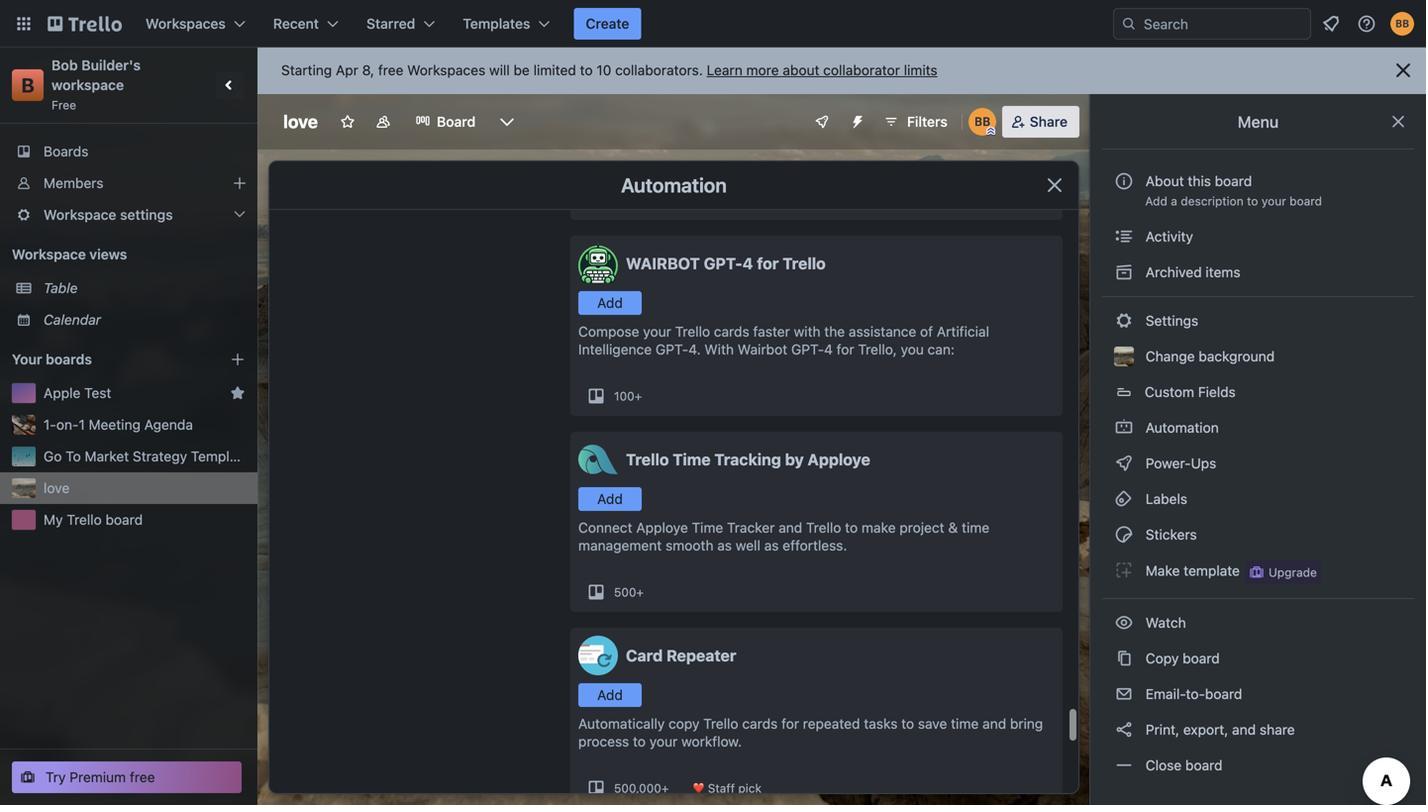 Task type: describe. For each thing, give the bounding box(es) containing it.
to left 10
[[580, 62, 593, 78]]

4 inside compose your trello cards faster with the assistance of artificial intelligence gpt-4. with wairbot gpt-4 for trello, you can:
[[824, 341, 833, 358]]

sm image for labels
[[1114, 489, 1134, 509]]

workspace settings button
[[0, 199, 258, 231]]

1
[[79, 417, 85, 433]]

add button for trello
[[578, 487, 642, 511]]

board up description
[[1215, 173, 1252, 189]]

my
[[44, 512, 63, 528]]

b
[[21, 73, 34, 97]]

collaborators.
[[615, 62, 703, 78]]

labels
[[1142, 491, 1188, 507]]

❤️ staff pick
[[693, 782, 762, 795]]

custom fields
[[1145, 384, 1236, 400]]

to inside about this board add a description to your board
[[1247, 194, 1258, 208]]

share
[[1260, 722, 1295, 738]]

smooth
[[666, 537, 714, 554]]

apple
[[44, 385, 81, 401]]

apple test
[[44, 385, 111, 401]]

automatically
[[578, 716, 665, 732]]

process
[[578, 734, 629, 750]]

you
[[901, 341, 924, 358]]

share button
[[1002, 106, 1080, 138]]

add for trello time tracking by apploye
[[597, 491, 623, 507]]

to left the save
[[902, 716, 914, 732]]

more
[[746, 62, 779, 78]]

boards link
[[0, 136, 258, 167]]

members link
[[0, 167, 258, 199]]

repeater
[[667, 646, 737, 665]]

your inside about this board add a description to your board
[[1262, 194, 1287, 208]]

try
[[46, 769, 66, 786]]

template
[[1184, 563, 1240, 579]]

Board name text field
[[273, 106, 328, 138]]

close
[[1146, 757, 1182, 774]]

my trello board
[[44, 512, 143, 528]]

go to market strategy template link
[[44, 447, 250, 467]]

archived items link
[[1102, 257, 1415, 288]]

board link
[[403, 106, 488, 138]]

share
[[1030, 113, 1068, 130]]

menu
[[1238, 112, 1279, 131]]

love inside board name "text field"
[[283, 111, 318, 132]]

0 vertical spatial apploye
[[808, 450, 870, 469]]

star or unstar board image
[[340, 114, 356, 130]]

wairbot
[[738, 341, 788, 358]]

workspace for workspace settings
[[44, 207, 116, 223]]

love link
[[44, 478, 246, 498]]

free
[[52, 98, 76, 112]]

and inside automatically copy trello cards for repeated tasks to save time and bring process to your workflow.
[[983, 716, 1007, 732]]

make
[[862, 520, 896, 536]]

starting
[[281, 62, 332, 78]]

1-on-1 meeting agenda link
[[44, 415, 246, 435]]

learn
[[707, 62, 743, 78]]

copy
[[1146, 650, 1179, 667]]

2 as from the left
[[764, 537, 779, 554]]

board up activity link
[[1290, 194, 1322, 208]]

workspace navigation collapse icon image
[[216, 71, 244, 99]]

1-on-1 meeting agenda
[[44, 417, 193, 433]]

go to market strategy template
[[44, 448, 250, 465]]

trello inside automatically copy trello cards for repeated tasks to save time and bring process to your workflow.
[[703, 716, 739, 732]]

2 vertical spatial +
[[662, 782, 669, 795]]

effortless.
[[783, 537, 847, 554]]

apr
[[336, 62, 358, 78]]

+ for wairbot
[[635, 389, 642, 403]]

apple test link
[[44, 383, 222, 403]]

wairbot
[[626, 254, 700, 273]]

the
[[824, 323, 845, 340]]

add inside about this board add a description to your board
[[1145, 194, 1168, 208]]

sm image for watch
[[1114, 613, 1134, 633]]

activity
[[1142, 228, 1193, 245]]

power-ups link
[[1102, 448, 1415, 479]]

tracking
[[715, 450, 781, 469]]

100 +
[[614, 389, 642, 403]]

power ups image
[[814, 114, 830, 130]]

settings
[[1142, 313, 1199, 329]]

custom fields button
[[1102, 376, 1415, 408]]

make template
[[1142, 563, 1240, 579]]

workspace settings
[[44, 207, 173, 223]]

my trello board link
[[44, 510, 246, 530]]

0 horizontal spatial gpt-
[[656, 341, 689, 358]]

0 notifications image
[[1319, 12, 1343, 36]]

archived items
[[1142, 264, 1241, 280]]

to down automatically
[[633, 734, 646, 750]]

with
[[705, 341, 734, 358]]

bob
[[52, 57, 78, 73]]

create button
[[574, 8, 641, 40]]

export,
[[1183, 722, 1229, 738]]

board up 'to-'
[[1183, 650, 1220, 667]]

cards for gpt-
[[714, 323, 750, 340]]

about
[[783, 62, 820, 78]]

automatically copy trello cards for repeated tasks to save time and bring process to your workflow.
[[578, 716, 1043, 750]]

add button for card
[[578, 683, 642, 707]]

by
[[785, 450, 804, 469]]

about
[[1146, 173, 1184, 189]]

sm image for automation
[[1114, 418, 1134, 438]]

automation link
[[1102, 412, 1415, 444]]

primary element
[[0, 0, 1426, 48]]

builder's
[[81, 57, 141, 73]]

starred icon image
[[230, 385, 246, 401]]

calendar
[[44, 312, 101, 328]]

bob builder's workspace link
[[52, 57, 144, 93]]

close board link
[[1102, 750, 1415, 782]]

workspace views
[[12, 246, 127, 262]]

sm image for activity
[[1114, 227, 1134, 247]]

sm image for power-ups
[[1114, 454, 1134, 473]]

1 horizontal spatial free
[[378, 62, 404, 78]]

copy board link
[[1102, 643, 1415, 675]]

templates
[[463, 15, 530, 32]]

trello inside my trello board link
[[67, 512, 102, 528]]

labels link
[[1102, 483, 1415, 515]]

trello inside connect apploye time tracker and trello to make project & time management smooth as well as effortless.
[[806, 520, 841, 536]]

add for card repeater
[[597, 687, 623, 703]]

artificial
[[937, 323, 989, 340]]

email-to-board
[[1142, 686, 1243, 702]]

trello inside compose your trello cards faster with the assistance of artificial intelligence gpt-4. with wairbot gpt-4 for trello, you can:
[[675, 323, 710, 340]]

upgrade
[[1269, 566, 1317, 579]]

2 horizontal spatial and
[[1232, 722, 1256, 738]]

make
[[1146, 563, 1180, 579]]

board up print, export, and share
[[1205, 686, 1243, 702]]

settings link
[[1102, 305, 1415, 337]]

time inside connect apploye time tracker and trello to make project & time management smooth as well as effortless.
[[692, 520, 723, 536]]

&
[[948, 520, 958, 536]]

create
[[586, 15, 629, 32]]

4.
[[689, 341, 701, 358]]

trello down 100 +
[[626, 450, 669, 469]]

time inside connect apploye time tracker and trello to make project & time management smooth as well as effortless.
[[962, 520, 990, 536]]

copy board
[[1142, 650, 1220, 667]]

boards
[[46, 351, 92, 367]]

description
[[1181, 194, 1244, 208]]

connect apploye time tracker and trello to make project & time management smooth as well as effortless.
[[578, 520, 990, 554]]

starred button
[[355, 8, 447, 40]]



Task type: locate. For each thing, give the bounding box(es) containing it.
add up compose
[[597, 295, 623, 311]]

1 vertical spatial sm image
[[1114, 649, 1134, 669]]

0 vertical spatial free
[[378, 62, 404, 78]]

1 vertical spatial time
[[951, 716, 979, 732]]

0 vertical spatial workspace
[[44, 207, 116, 223]]

change background link
[[1102, 341, 1415, 372]]

sm image for copy board
[[1114, 649, 1134, 669]]

1 horizontal spatial workspaces
[[407, 62, 486, 78]]

power-ups
[[1142, 455, 1220, 472]]

card
[[626, 646, 663, 665]]

sm image for close board
[[1114, 756, 1134, 776]]

add board image
[[230, 352, 246, 367]]

workspace for workspace views
[[12, 246, 86, 262]]

for
[[757, 254, 779, 273], [837, 341, 855, 358], [782, 716, 799, 732]]

as right well
[[764, 537, 779, 554]]

free right premium
[[130, 769, 155, 786]]

+ down the management
[[636, 585, 644, 599]]

your inside compose your trello cards faster with the assistance of artificial intelligence gpt-4. with wairbot gpt-4 for trello, you can:
[[643, 323, 671, 340]]

0 vertical spatial add button
[[578, 291, 642, 315]]

1 vertical spatial automation
[[1142, 419, 1219, 436]]

1 sm image from the top
[[1114, 418, 1134, 438]]

500
[[614, 585, 636, 599]]

open information menu image
[[1357, 14, 1377, 34]]

meeting
[[89, 417, 141, 433]]

1 vertical spatial apploye
[[636, 520, 688, 536]]

1 as from the left
[[717, 537, 732, 554]]

sm image inside labels link
[[1114, 489, 1134, 509]]

workspace up 'table' on the top left of the page
[[12, 246, 86, 262]]

2 add button from the top
[[578, 487, 642, 511]]

for down the
[[837, 341, 855, 358]]

add
[[1145, 194, 1168, 208], [597, 295, 623, 311], [597, 491, 623, 507], [597, 687, 623, 703]]

apploye right by
[[808, 450, 870, 469]]

0 horizontal spatial for
[[757, 254, 779, 273]]

email-
[[1146, 686, 1186, 702]]

table link
[[44, 278, 246, 298]]

for left "repeated"
[[782, 716, 799, 732]]

save
[[918, 716, 947, 732]]

project
[[900, 520, 945, 536]]

1 vertical spatial your
[[643, 323, 671, 340]]

2 horizontal spatial for
[[837, 341, 855, 358]]

stickers
[[1142, 526, 1197, 543]]

8,
[[362, 62, 374, 78]]

sm image
[[1114, 418, 1134, 438], [1114, 649, 1134, 669], [1114, 684, 1134, 704]]

your inside automatically copy trello cards for repeated tasks to save time and bring process to your workflow.
[[650, 734, 678, 750]]

1 sm image from the top
[[1114, 227, 1134, 247]]

add button for wairbot
[[578, 291, 642, 315]]

and left bring
[[983, 716, 1007, 732]]

1 vertical spatial love
[[44, 480, 70, 496]]

automation up wairbot at the left
[[621, 173, 727, 197]]

background
[[1199, 348, 1275, 365]]

add left 'a'
[[1145, 194, 1168, 208]]

for up faster
[[757, 254, 779, 273]]

for inside compose your trello cards faster with the assistance of artificial intelligence gpt-4. with wairbot gpt-4 for trello, you can:
[[837, 341, 855, 358]]

0 vertical spatial workspaces
[[146, 15, 226, 32]]

your
[[12, 351, 42, 367]]

learn more about collaborator limits link
[[707, 62, 938, 78]]

sm image inside "print, export, and share" link
[[1114, 720, 1134, 740]]

sm image left "watch"
[[1114, 613, 1134, 633]]

sm image inside settings link
[[1114, 311, 1134, 331]]

0 horizontal spatial 4
[[743, 254, 753, 273]]

enabled on more than 100 boards image
[[578, 188, 650, 212]]

2 horizontal spatial gpt-
[[791, 341, 824, 358]]

4 down the
[[824, 341, 833, 358]]

as left well
[[717, 537, 732, 554]]

1 horizontal spatial apploye
[[808, 450, 870, 469]]

time right the save
[[951, 716, 979, 732]]

gpt- right wairbot at the left
[[704, 254, 743, 273]]

this
[[1188, 173, 1211, 189]]

this member is an admin of this board. image
[[986, 127, 995, 136]]

table
[[44, 280, 78, 296]]

0 vertical spatial +
[[635, 389, 642, 403]]

premium
[[70, 769, 126, 786]]

copy
[[669, 716, 700, 732]]

bring
[[1010, 716, 1043, 732]]

starting apr 8, free workspaces will be limited to 10 collaborators. learn more about collaborator limits
[[281, 62, 938, 78]]

members
[[44, 175, 103, 191]]

+ for trello
[[636, 585, 644, 599]]

0 vertical spatial time
[[962, 520, 990, 536]]

1 horizontal spatial gpt-
[[704, 254, 743, 273]]

1 vertical spatial time
[[692, 520, 723, 536]]

9 sm image from the top
[[1114, 720, 1134, 740]]

and left share
[[1232, 722, 1256, 738]]

close board
[[1142, 757, 1223, 774]]

8 sm image from the top
[[1114, 613, 1134, 633]]

6 sm image from the top
[[1114, 525, 1134, 545]]

1 add button from the top
[[578, 291, 642, 315]]

board
[[1215, 173, 1252, 189], [1290, 194, 1322, 208], [106, 512, 143, 528], [1183, 650, 1220, 667], [1205, 686, 1243, 702], [1186, 757, 1223, 774]]

0 vertical spatial 4
[[743, 254, 753, 273]]

bob builder's workspace free
[[52, 57, 144, 112]]

and up effortless. in the right of the page
[[779, 520, 803, 536]]

automation up power-ups at the bottom of page
[[1142, 419, 1219, 436]]

1 vertical spatial +
[[636, 585, 644, 599]]

gpt-
[[704, 254, 743, 273], [656, 341, 689, 358], [791, 341, 824, 358]]

1-
[[44, 417, 56, 433]]

0 vertical spatial love
[[283, 111, 318, 132]]

sm image inside activity link
[[1114, 227, 1134, 247]]

0 horizontal spatial and
[[779, 520, 803, 536]]

1 vertical spatial add button
[[578, 487, 642, 511]]

sm image inside watch link
[[1114, 613, 1134, 633]]

for inside automatically copy trello cards for repeated tasks to save time and bring process to your workflow.
[[782, 716, 799, 732]]

+ down intelligence
[[635, 389, 642, 403]]

1 vertical spatial free
[[130, 769, 155, 786]]

1 horizontal spatial for
[[782, 716, 799, 732]]

and
[[779, 520, 803, 536], [983, 716, 1007, 732], [1232, 722, 1256, 738]]

1 horizontal spatial and
[[983, 716, 1007, 732]]

cards for repeater
[[742, 716, 778, 732]]

100
[[614, 389, 635, 403]]

0 horizontal spatial apploye
[[636, 520, 688, 536]]

4
[[743, 254, 753, 273], [824, 341, 833, 358]]

sm image inside automation link
[[1114, 418, 1134, 438]]

2 vertical spatial your
[[650, 734, 678, 750]]

sm image inside stickers link
[[1114, 525, 1134, 545]]

1 horizontal spatial automation
[[1142, 419, 1219, 436]]

4 sm image from the top
[[1114, 454, 1134, 473]]

workspace inside popup button
[[44, 207, 116, 223]]

1 vertical spatial 4
[[824, 341, 833, 358]]

cards up with
[[714, 323, 750, 340]]

starred
[[367, 15, 415, 32]]

2 vertical spatial for
[[782, 716, 799, 732]]

1 vertical spatial workspace
[[12, 246, 86, 262]]

sm image for archived items
[[1114, 262, 1134, 282]]

repeated
[[803, 716, 860, 732]]

workspaces up workspace navigation collapse icon
[[146, 15, 226, 32]]

+
[[635, 389, 642, 403], [636, 585, 644, 599], [662, 782, 669, 795]]

1 vertical spatial for
[[837, 341, 855, 358]]

sm image left power-
[[1114, 454, 1134, 473]]

your boards with 5 items element
[[12, 348, 200, 371]]

to inside connect apploye time tracker and trello to make project & time management smooth as well as effortless.
[[845, 520, 858, 536]]

your up activity link
[[1262, 194, 1287, 208]]

tracker
[[727, 520, 775, 536]]

trello up effortless. in the right of the page
[[806, 520, 841, 536]]

workspaces up board link
[[407, 62, 486, 78]]

sm image left archived
[[1114, 262, 1134, 282]]

0 vertical spatial automation
[[621, 173, 727, 197]]

pick
[[738, 782, 762, 795]]

add up connect
[[597, 491, 623, 507]]

5 sm image from the top
[[1114, 489, 1134, 509]]

wairbot gpt-4 for trello
[[626, 254, 826, 273]]

7 sm image from the top
[[1114, 561, 1134, 580]]

to-
[[1186, 686, 1205, 702]]

1 vertical spatial workspaces
[[407, 62, 486, 78]]

2 vertical spatial sm image
[[1114, 684, 1134, 704]]

sm image inside the email-to-board link
[[1114, 684, 1134, 704]]

gpt- left with
[[656, 341, 689, 358]]

0 horizontal spatial free
[[130, 769, 155, 786]]

time left tracking
[[673, 450, 711, 469]]

sm image inside the copy board link
[[1114, 649, 1134, 669]]

recent button
[[261, 8, 351, 40]]

bob builder (bobbuilder40) image
[[1391, 12, 1415, 36]]

your
[[1262, 194, 1287, 208], [643, 323, 671, 340], [650, 734, 678, 750]]

bob builder (bobbuilder40) image
[[969, 108, 996, 136]]

+ left "❤️"
[[662, 782, 669, 795]]

cards inside automatically copy trello cards for repeated tasks to save time and bring process to your workflow.
[[742, 716, 778, 732]]

trello,
[[858, 341, 897, 358]]

board down export,
[[1186, 757, 1223, 774]]

staff
[[708, 782, 735, 795]]

add for wairbot gpt-4 for trello
[[597, 295, 623, 311]]

sm image left activity
[[1114, 227, 1134, 247]]

collaborator
[[823, 62, 900, 78]]

2 sm image from the top
[[1114, 262, 1134, 282]]

automation image
[[842, 106, 870, 134]]

trello time tracking by apploye
[[626, 450, 870, 469]]

views
[[89, 246, 127, 262]]

back to home image
[[48, 8, 122, 40]]

1 vertical spatial cards
[[742, 716, 778, 732]]

trello up workflow.
[[703, 716, 739, 732]]

be
[[514, 62, 530, 78]]

3 add button from the top
[[578, 683, 642, 707]]

sm image inside close board link
[[1114, 756, 1134, 776]]

add button up connect
[[578, 487, 642, 511]]

print,
[[1146, 722, 1180, 738]]

sm image for settings
[[1114, 311, 1134, 331]]

gpt- down with
[[791, 341, 824, 358]]

sm image left labels
[[1114, 489, 1134, 509]]

0 vertical spatial for
[[757, 254, 779, 273]]

calendar link
[[44, 310, 246, 330]]

workspace visible image
[[375, 114, 391, 130]]

1 horizontal spatial love
[[283, 111, 318, 132]]

3 sm image from the top
[[1114, 311, 1134, 331]]

customize views image
[[497, 112, 517, 132]]

board down love link
[[106, 512, 143, 528]]

assistance
[[849, 323, 917, 340]]

with
[[794, 323, 821, 340]]

0 horizontal spatial automation
[[621, 173, 727, 197]]

2 vertical spatial add button
[[578, 683, 642, 707]]

your boards
[[12, 351, 92, 367]]

to
[[66, 448, 81, 465]]

4 right wairbot at the left
[[743, 254, 753, 273]]

go
[[44, 448, 62, 465]]

love up my at the bottom of page
[[44, 480, 70, 496]]

limits
[[904, 62, 938, 78]]

sm image for email-to-board
[[1114, 684, 1134, 704]]

to left make
[[845, 520, 858, 536]]

and inside connect apploye time tracker and trello to make project & time management smooth as well as effortless.
[[779, 520, 803, 536]]

agenda
[[144, 417, 193, 433]]

sm image left print, at bottom
[[1114, 720, 1134, 740]]

sm image left stickers
[[1114, 525, 1134, 545]]

sm image for stickers
[[1114, 525, 1134, 545]]

boards
[[44, 143, 89, 159]]

sm image
[[1114, 227, 1134, 247], [1114, 262, 1134, 282], [1114, 311, 1134, 331], [1114, 454, 1134, 473], [1114, 489, 1134, 509], [1114, 525, 1134, 545], [1114, 561, 1134, 580], [1114, 613, 1134, 633], [1114, 720, 1134, 740], [1114, 756, 1134, 776]]

search image
[[1121, 16, 1137, 32]]

0 vertical spatial sm image
[[1114, 418, 1134, 438]]

print, export, and share
[[1142, 722, 1295, 738]]

2 sm image from the top
[[1114, 649, 1134, 669]]

workspaces inside popup button
[[146, 15, 226, 32]]

can:
[[928, 341, 955, 358]]

sm image for print, export, and share
[[1114, 720, 1134, 740]]

sm image for make template
[[1114, 561, 1134, 580]]

automation
[[621, 173, 727, 197], [1142, 419, 1219, 436]]

time up smooth
[[692, 520, 723, 536]]

power-
[[1146, 455, 1191, 472]]

cards
[[714, 323, 750, 340], [742, 716, 778, 732]]

items
[[1206, 264, 1241, 280]]

sm image left make
[[1114, 561, 1134, 580]]

connect
[[578, 520, 633, 536]]

0 vertical spatial time
[[673, 450, 711, 469]]

your down copy
[[650, 734, 678, 750]]

apploye up smooth
[[636, 520, 688, 536]]

a
[[1171, 194, 1178, 208]]

1 horizontal spatial as
[[764, 537, 779, 554]]

trello right my at the bottom of page
[[67, 512, 102, 528]]

add button up automatically
[[578, 683, 642, 707]]

0 vertical spatial cards
[[714, 323, 750, 340]]

cards up pick
[[742, 716, 778, 732]]

to up activity link
[[1247, 194, 1258, 208]]

add button up compose
[[578, 291, 642, 315]]

watch link
[[1102, 607, 1415, 639]]

0 horizontal spatial workspaces
[[146, 15, 226, 32]]

print, export, and share link
[[1102, 714, 1415, 746]]

love inside love link
[[44, 480, 70, 496]]

add up automatically
[[597, 687, 623, 703]]

watch
[[1142, 615, 1190, 631]]

your up intelligence
[[643, 323, 671, 340]]

3 sm image from the top
[[1114, 684, 1134, 704]]

free right 8,
[[378, 62, 404, 78]]

trello up 4.
[[675, 323, 710, 340]]

free inside button
[[130, 769, 155, 786]]

apploye inside connect apploye time tracker and trello to make project & time management smooth as well as effortless.
[[636, 520, 688, 536]]

sm image left 'settings'
[[1114, 311, 1134, 331]]

stickers link
[[1102, 519, 1415, 551]]

time inside automatically copy trello cards for repeated tasks to save time and bring process to your workflow.
[[951, 716, 979, 732]]

0 horizontal spatial as
[[717, 537, 732, 554]]

test
[[84, 385, 111, 401]]

Search field
[[1137, 9, 1311, 39]]

0 vertical spatial your
[[1262, 194, 1287, 208]]

sm image left close
[[1114, 756, 1134, 776]]

tasks
[[864, 716, 898, 732]]

love left star or unstar board image
[[283, 111, 318, 132]]

sm image inside power-ups link
[[1114, 454, 1134, 473]]

archived
[[1146, 264, 1202, 280]]

trello up with
[[783, 254, 826, 273]]

email-to-board link
[[1102, 679, 1415, 710]]

workspace down members
[[44, 207, 116, 223]]

intelligence
[[578, 341, 652, 358]]

time right &
[[962, 520, 990, 536]]

cards inside compose your trello cards faster with the assistance of artificial intelligence gpt-4. with wairbot gpt-4 for trello, you can:
[[714, 323, 750, 340]]

sm image inside archived items link
[[1114, 262, 1134, 282]]

change
[[1146, 348, 1195, 365]]

1 horizontal spatial 4
[[824, 341, 833, 358]]

10 sm image from the top
[[1114, 756, 1134, 776]]

0 horizontal spatial love
[[44, 480, 70, 496]]



Task type: vqa. For each thing, say whether or not it's contained in the screenshot.
limits
yes



